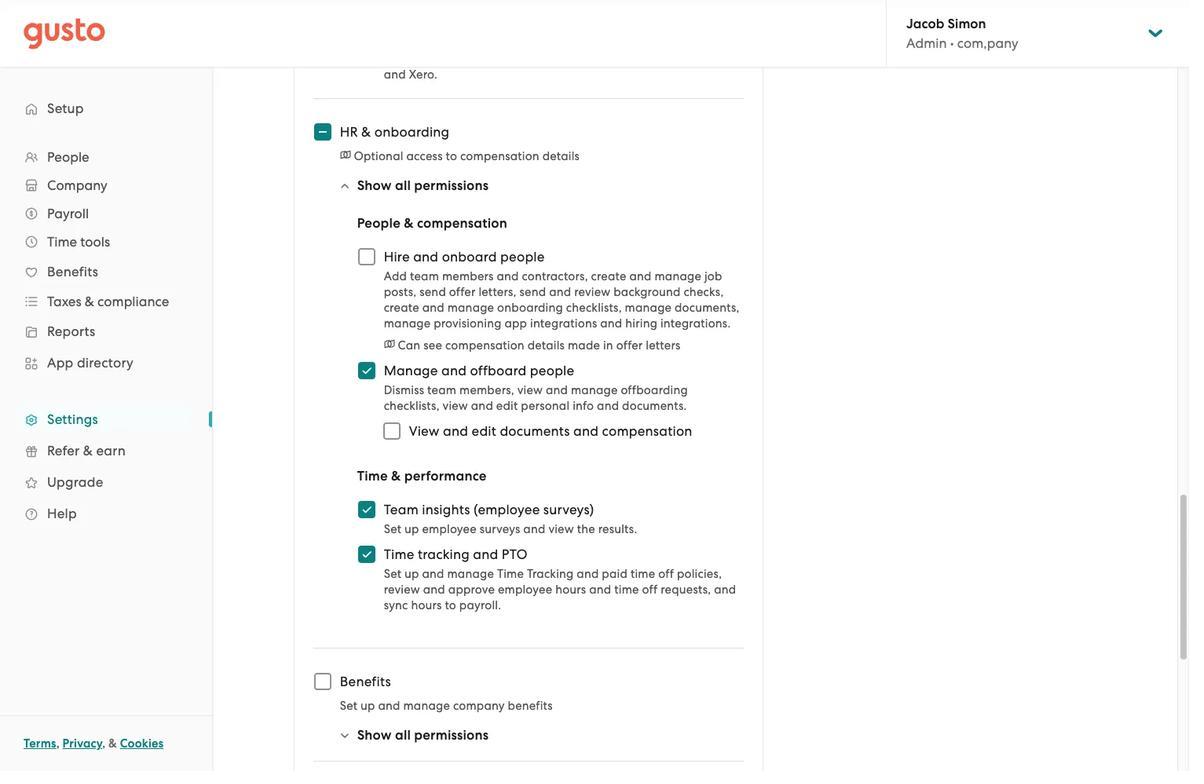 Task type: vqa. For each thing, say whether or not it's contained in the screenshot.
1st check icon
no



Task type: locate. For each thing, give the bounding box(es) containing it.
help link
[[16, 500, 196, 528]]

company
[[47, 178, 107, 193]]

up for set up and manage accounting integrations like quickbooks and xero.
[[405, 52, 419, 66]]

1 vertical spatial all
[[395, 727, 411, 744]]

checklists, down dismiss
[[384, 399, 440, 413]]

offer down members
[[449, 285, 476, 299]]

1 show all permissions from the top
[[357, 178, 489, 194]]

0 horizontal spatial people
[[47, 149, 89, 165]]

2 permissions from the top
[[414, 727, 489, 744]]

documents.
[[622, 399, 687, 413]]

2 all from the top
[[395, 727, 411, 744]]

0 vertical spatial off
[[658, 567, 674, 581]]

time down pto
[[497, 567, 524, 581]]

integrations inside the set up and manage accounting integrations like quickbooks and xero.
[[563, 52, 630, 66]]

quickbooks
[[654, 52, 719, 66]]

0 horizontal spatial send
[[420, 285, 446, 299]]

company
[[453, 699, 505, 713]]

& left "earn"
[[83, 443, 93, 459]]

1 vertical spatial show
[[357, 727, 392, 744]]

terms , privacy , & cookies
[[24, 737, 164, 751]]

accounting
[[497, 52, 560, 66]]

team down the manage
[[427, 383, 457, 397]]

1 vertical spatial people
[[530, 363, 574, 379]]

set up and manage accounting integrations like quickbooks and xero.
[[384, 52, 719, 82]]

1 vertical spatial off
[[642, 583, 658, 597]]

Benefits checkbox
[[305, 665, 340, 699]]

tracking
[[527, 567, 574, 581]]

team inside dismiss team members, view and manage offboarding checklists, view and edit personal info and documents.
[[427, 383, 457, 397]]

time right paid at the right
[[631, 567, 655, 581]]

1 vertical spatial benefits
[[340, 674, 391, 690]]

taxes & compliance button
[[16, 288, 196, 316]]

1 vertical spatial review
[[384, 583, 420, 597]]

to down the approve
[[445, 599, 456, 613]]

show down optional
[[357, 178, 392, 194]]

team inside add team members and contractors, create and manage job posts, send offer letters, send and review background checks, create and manage onboarding checklists, manage documents, manage provisioning app integrations and hiring integrations.
[[410, 269, 439, 284]]

people for people & compensation
[[357, 215, 401, 232]]

0 horizontal spatial off
[[642, 583, 658, 597]]

hours
[[555, 583, 586, 597], [411, 599, 442, 613]]

compensation up hire and onboard people
[[417, 215, 507, 232]]

setup
[[47, 101, 84, 116]]

1 horizontal spatial onboarding
[[497, 301, 563, 315]]

0 vertical spatial benefits
[[47, 264, 98, 280]]

0 vertical spatial review
[[574, 285, 611, 299]]

employee down insights at the left bottom of the page
[[422, 522, 477, 537]]

letters,
[[479, 285, 517, 299]]

0 vertical spatial all
[[395, 178, 411, 194]]

hours down the tracking
[[555, 583, 586, 597]]

up right benefits option at bottom
[[361, 699, 375, 713]]

view down surveys) at the bottom left of page
[[549, 522, 574, 537]]

time left tracking
[[384, 547, 414, 562]]

privacy link
[[63, 737, 102, 751]]

manage up checks,
[[655, 269, 702, 284]]

up inside the set up and manage accounting integrations like quickbooks and xero.
[[405, 52, 419, 66]]

home image
[[24, 18, 105, 49]]

people & compensation
[[357, 215, 507, 232]]

to
[[446, 149, 457, 163], [445, 599, 456, 613]]

employee down the tracking
[[498, 583, 552, 597]]

people up 'company' in the left of the page
[[47, 149, 89, 165]]

permissions
[[414, 178, 489, 194], [414, 727, 489, 744]]

integrations up made
[[530, 317, 597, 331]]

integrations left like
[[563, 52, 630, 66]]

view up personal
[[517, 383, 543, 397]]

•
[[950, 35, 954, 51]]

pto
[[502, 547, 528, 562]]

cookies button
[[120, 734, 164, 753]]

time inside dropdown button
[[47, 234, 77, 250]]

0 horizontal spatial checklists,
[[384, 399, 440, 413]]

view down members,
[[443, 399, 468, 413]]

time & performance
[[357, 468, 487, 485]]

offer right in
[[616, 339, 643, 353]]

1 vertical spatial people
[[357, 215, 401, 232]]

show all permissions down set up and manage company benefits
[[357, 727, 489, 744]]

1 vertical spatial time
[[614, 583, 639, 597]]

1 horizontal spatial view
[[517, 383, 543, 397]]

people for people
[[47, 149, 89, 165]]

create up background
[[591, 269, 627, 284]]

1 vertical spatial integrations
[[530, 317, 597, 331]]

paid
[[602, 567, 628, 581]]

compensation
[[460, 149, 540, 163], [417, 215, 507, 232], [445, 339, 525, 353], [602, 423, 693, 439]]

1 horizontal spatial ,
[[102, 737, 106, 751]]

time
[[631, 567, 655, 581], [614, 583, 639, 597]]

people button
[[16, 143, 196, 171]]

add
[[384, 269, 407, 284]]

1 vertical spatial view
[[443, 399, 468, 413]]

xero.
[[409, 68, 438, 82]]

letters
[[646, 339, 681, 353]]

1 vertical spatial details
[[528, 339, 565, 353]]

time tools button
[[16, 228, 196, 256]]

0 vertical spatial show all permissions
[[357, 178, 489, 194]]

time
[[47, 234, 77, 250], [357, 468, 388, 485], [384, 547, 414, 562], [497, 567, 524, 581]]

2 send from the left
[[520, 285, 546, 299]]

people
[[500, 249, 545, 265], [530, 363, 574, 379]]

0 horizontal spatial hours
[[411, 599, 442, 613]]

details inside hire and onboard people element
[[528, 339, 565, 353]]

1 vertical spatial team
[[427, 383, 457, 397]]

& for performance
[[391, 468, 401, 485]]

& right taxes
[[85, 294, 94, 310]]

all down access
[[395, 178, 411, 194]]

hiring
[[626, 317, 658, 331]]

set inside the set up and manage accounting integrations like quickbooks and xero.
[[384, 52, 402, 66]]

manage left the accounting
[[447, 52, 494, 66]]

send right posts,
[[420, 285, 446, 299]]

0 horizontal spatial review
[[384, 583, 420, 597]]

0 vertical spatial create
[[591, 269, 627, 284]]

checklists, up made
[[566, 301, 622, 315]]

& inside dropdown button
[[85, 294, 94, 310]]

compensation inside hire and onboard people element
[[445, 339, 525, 353]]

0 vertical spatial show
[[357, 178, 392, 194]]

& up team
[[391, 468, 401, 485]]

edit
[[496, 399, 518, 413], [472, 423, 496, 439]]

hours right the sync
[[411, 599, 442, 613]]

app
[[505, 317, 527, 331]]

0 vertical spatial offer
[[449, 285, 476, 299]]

0 vertical spatial edit
[[496, 399, 518, 413]]

off left requests, at right bottom
[[642, 583, 658, 597]]

0 vertical spatial integrations
[[563, 52, 630, 66]]

& right hr
[[361, 124, 371, 140]]

send down contractors, at the left
[[520, 285, 546, 299]]

0 vertical spatial permissions
[[414, 178, 489, 194]]

0 vertical spatial employee
[[422, 522, 477, 537]]

off up requests, at right bottom
[[658, 567, 674, 581]]

& left cookies
[[108, 737, 117, 751]]

time down payroll
[[47, 234, 77, 250]]

people up contractors, at the left
[[500, 249, 545, 265]]

1 vertical spatial show all permissions
[[357, 727, 489, 744]]

0 horizontal spatial ,
[[56, 737, 60, 751]]

2 vertical spatial view
[[549, 522, 574, 537]]

1 horizontal spatial send
[[520, 285, 546, 299]]

, left cookies
[[102, 737, 106, 751]]

, left 'privacy' link
[[56, 737, 60, 751]]

can see compensation details made in offer letters
[[395, 339, 681, 353]]

manage left company
[[403, 699, 450, 713]]

show all permissions down access
[[357, 178, 489, 194]]

0 horizontal spatial benefits
[[47, 264, 98, 280]]

show
[[357, 178, 392, 194], [357, 727, 392, 744]]

set for set up employee surveys and view the results.
[[384, 522, 402, 537]]

results.
[[598, 522, 637, 537]]

1 horizontal spatial checklists,
[[566, 301, 622, 315]]

up for set up and manage time tracking and paid time off policies, review and approve employee hours and time off requests, and sync hours to payroll.
[[405, 567, 419, 581]]

add team members and contractors, create and manage job posts, send offer letters, send and review background checks, create and manage onboarding checklists, manage documents, manage provisioning app integrations and hiring integrations.
[[384, 269, 740, 331]]

View and edit documents and compensation checkbox
[[374, 414, 409, 449]]

0 horizontal spatial create
[[384, 301, 419, 315]]

0 vertical spatial people
[[500, 249, 545, 265]]

manage up the approve
[[447, 567, 494, 581]]

1 vertical spatial employee
[[498, 583, 552, 597]]

&
[[361, 124, 371, 140], [404, 215, 414, 232], [85, 294, 94, 310], [83, 443, 93, 459], [391, 468, 401, 485], [108, 737, 117, 751]]

manage down background
[[625, 301, 672, 315]]

1 show from the top
[[357, 178, 392, 194]]

1 vertical spatial offer
[[616, 339, 643, 353]]

& up hire
[[404, 215, 414, 232]]

team up posts,
[[410, 269, 439, 284]]

help
[[47, 506, 77, 522]]

time up team
[[357, 468, 388, 485]]

team
[[410, 269, 439, 284], [427, 383, 457, 397]]

set for set up and manage time tracking and paid time off policies, review and approve employee hours and time off requests, and sync hours to payroll.
[[384, 567, 402, 581]]

gusto navigation element
[[0, 68, 212, 555]]

1 horizontal spatial review
[[574, 285, 611, 299]]

see
[[424, 339, 442, 353]]

people for manage and offboard people
[[530, 363, 574, 379]]

review inside add team members and contractors, create and manage job posts, send offer letters, send and review background checks, create and manage onboarding checklists, manage documents, manage provisioning app integrations and hiring integrations.
[[574, 285, 611, 299]]

1 vertical spatial onboarding
[[497, 301, 563, 315]]

set
[[384, 52, 402, 66], [384, 522, 402, 537], [384, 567, 402, 581], [340, 699, 358, 713]]

to inside the set up and manage time tracking and paid time off policies, review and approve employee hours and time off requests, and sync hours to payroll.
[[445, 599, 456, 613]]

& for compensation
[[404, 215, 414, 232]]

1 vertical spatial permissions
[[414, 727, 489, 744]]

performance
[[404, 468, 487, 485]]

compensation right access
[[460, 149, 540, 163]]

None checkbox
[[349, 537, 384, 572]]

permissions down set up and manage company benefits
[[414, 727, 489, 744]]

payroll
[[47, 206, 89, 222]]

up inside the set up and manage time tracking and paid time off policies, review and approve employee hours and time off requests, and sync hours to payroll.
[[405, 567, 419, 581]]

1 vertical spatial create
[[384, 301, 419, 315]]

0 vertical spatial hours
[[555, 583, 586, 597]]

review up the sync
[[384, 583, 420, 597]]

1 vertical spatial to
[[445, 599, 456, 613]]

benefits
[[47, 264, 98, 280], [340, 674, 391, 690]]

all down set up and manage company benefits
[[395, 727, 411, 744]]

compliance
[[97, 294, 169, 310]]

1 horizontal spatial hours
[[555, 583, 586, 597]]

optional
[[354, 149, 403, 163]]

1 horizontal spatial people
[[357, 215, 401, 232]]

show down set up and manage company benefits
[[357, 727, 392, 744]]

None checkbox
[[349, 240, 384, 274], [349, 353, 384, 388], [349, 493, 384, 527], [349, 240, 384, 274], [349, 353, 384, 388], [349, 493, 384, 527]]

checklists,
[[566, 301, 622, 315], [384, 399, 440, 413]]

onboarding inside add team members and contractors, create and manage job posts, send offer letters, send and review background checks, create and manage onboarding checklists, manage documents, manage provisioning app integrations and hiring integrations.
[[497, 301, 563, 315]]

provisioning
[[434, 317, 502, 331]]

HR & onboarding checkbox
[[305, 115, 340, 149]]

manage up info
[[571, 383, 618, 397]]

create down posts,
[[384, 301, 419, 315]]

onboarding up access
[[375, 124, 450, 140]]

0 vertical spatial checklists,
[[566, 301, 622, 315]]

onboarding up app
[[497, 301, 563, 315]]

checklists, inside dismiss team members, view and manage offboarding checklists, view and edit personal info and documents.
[[384, 399, 440, 413]]

0 horizontal spatial offer
[[449, 285, 476, 299]]

1 horizontal spatial employee
[[498, 583, 552, 597]]

checklists, inside add team members and contractors, create and manage job posts, send offer letters, send and review background checks, create and manage onboarding checklists, manage documents, manage provisioning app integrations and hiring integrations.
[[566, 301, 622, 315]]

integrations inside add team members and contractors, create and manage job posts, send offer letters, send and review background checks, create and manage onboarding checklists, manage documents, manage provisioning app integrations and hiring integrations.
[[530, 317, 597, 331]]

1 permissions from the top
[[414, 178, 489, 194]]

0 vertical spatial details
[[543, 149, 580, 163]]

0 vertical spatial to
[[446, 149, 457, 163]]

info
[[573, 399, 594, 413]]

& for compliance
[[85, 294, 94, 310]]

documents
[[500, 423, 570, 439]]

review
[[574, 285, 611, 299], [384, 583, 420, 597]]

& for onboarding
[[361, 124, 371, 140]]

review down contractors, at the left
[[574, 285, 611, 299]]

list
[[0, 143, 212, 529]]

people inside dropdown button
[[47, 149, 89, 165]]

manage inside dismiss team members, view and manage offboarding checklists, view and edit personal info and documents.
[[571, 383, 618, 397]]

to right access
[[446, 149, 457, 163]]

set up and manage time tracking and paid time off policies, review and approve employee hours and time off requests, and sync hours to payroll.
[[384, 567, 736, 613]]

terms link
[[24, 737, 56, 751]]

0 vertical spatial onboarding
[[375, 124, 450, 140]]

set for set up and manage accounting integrations like quickbooks and xero.
[[384, 52, 402, 66]]

all
[[395, 178, 411, 194], [395, 727, 411, 744]]

details
[[543, 149, 580, 163], [528, 339, 565, 353]]

1 vertical spatial checklists,
[[384, 399, 440, 413]]

create
[[591, 269, 627, 284], [384, 301, 419, 315]]

up up the xero. at the left
[[405, 52, 419, 66]]

people up hire
[[357, 215, 401, 232]]

1 horizontal spatial off
[[658, 567, 674, 581]]

cookies
[[120, 737, 164, 751]]

onboarding
[[375, 124, 450, 140], [497, 301, 563, 315]]

0 vertical spatial people
[[47, 149, 89, 165]]

up up the sync
[[405, 567, 419, 581]]

jacob
[[907, 16, 945, 32]]

hire and onboard people element
[[384, 269, 744, 353]]

simon
[[948, 16, 986, 32]]

permissions down optional access to compensation details
[[414, 178, 489, 194]]

set for set up and manage company benefits
[[340, 699, 358, 713]]

compensation up manage and offboard people
[[445, 339, 525, 353]]

set inside the set up and manage time tracking and paid time off policies, review and approve employee hours and time off requests, and sync hours to payroll.
[[384, 567, 402, 581]]

& for earn
[[83, 443, 93, 459]]

people down can see compensation details made in offer letters
[[530, 363, 574, 379]]

view
[[517, 383, 543, 397], [443, 399, 468, 413], [549, 522, 574, 537]]

1 horizontal spatial offer
[[616, 339, 643, 353]]

up down team
[[405, 522, 419, 537]]

0 vertical spatial team
[[410, 269, 439, 284]]

offer
[[449, 285, 476, 299], [616, 339, 643, 353]]

,
[[56, 737, 60, 751], [102, 737, 106, 751]]

payroll.
[[459, 599, 501, 613]]

0 horizontal spatial employee
[[422, 522, 477, 537]]

time down paid at the right
[[614, 583, 639, 597]]



Task type: describe. For each thing, give the bounding box(es) containing it.
job
[[705, 269, 722, 284]]

taxes & compliance
[[47, 294, 169, 310]]

2 horizontal spatial view
[[549, 522, 574, 537]]

policies,
[[677, 567, 722, 581]]

set up employee surveys and view the results.
[[384, 522, 637, 537]]

time for time tracking and pto
[[384, 547, 414, 562]]

onboard
[[442, 249, 497, 265]]

offboard
[[470, 363, 527, 379]]

payroll button
[[16, 200, 196, 228]]

employee inside the set up and manage time tracking and paid time off policies, review and approve employee hours and time off requests, and sync hours to payroll.
[[498, 583, 552, 597]]

privacy
[[63, 737, 102, 751]]

members,
[[460, 383, 514, 397]]

team
[[384, 502, 419, 518]]

com,pany
[[957, 35, 1019, 51]]

time tools
[[47, 234, 110, 250]]

in
[[603, 339, 613, 353]]

review inside the set up and manage time tracking and paid time off policies, review and approve employee hours and time off requests, and sync hours to payroll.
[[384, 583, 420, 597]]

refer & earn link
[[16, 437, 196, 465]]

optional access to compensation details
[[354, 149, 580, 163]]

0 horizontal spatial onboarding
[[375, 124, 450, 140]]

1 , from the left
[[56, 737, 60, 751]]

2 show all permissions from the top
[[357, 727, 489, 744]]

manage inside the set up and manage time tracking and paid time off policies, review and approve employee hours and time off requests, and sync hours to payroll.
[[447, 567, 494, 581]]

taxes
[[47, 294, 81, 310]]

made
[[568, 339, 600, 353]]

sync
[[384, 599, 408, 613]]

hr
[[340, 124, 358, 140]]

refer & earn
[[47, 443, 126, 459]]

upgrade
[[47, 474, 103, 490]]

offboarding
[[621, 383, 688, 397]]

offer inside add team members and contractors, create and manage job posts, send offer letters, send and review background checks, create and manage onboarding checklists, manage documents, manage provisioning app integrations and hiring integrations.
[[449, 285, 476, 299]]

company button
[[16, 171, 196, 200]]

dismiss team members, view and manage offboarding checklists, view and edit personal info and documents.
[[384, 383, 688, 413]]

tracking
[[418, 547, 470, 562]]

time for time tools
[[47, 234, 77, 250]]

surveys
[[480, 522, 520, 537]]

surveys)
[[543, 502, 594, 518]]

reports
[[47, 324, 95, 339]]

requests,
[[661, 583, 711, 597]]

upgrade link
[[16, 468, 196, 496]]

benefits link
[[16, 258, 196, 286]]

the
[[577, 522, 595, 537]]

manage inside the set up and manage accounting integrations like quickbooks and xero.
[[447, 52, 494, 66]]

contractors,
[[522, 269, 588, 284]]

hr & onboarding
[[340, 124, 450, 140]]

personal
[[521, 399, 570, 413]]

edit inside dismiss team members, view and manage offboarding checklists, view and edit personal info and documents.
[[496, 399, 518, 413]]

1 vertical spatial hours
[[411, 599, 442, 613]]

directory
[[77, 355, 134, 371]]

1 vertical spatial edit
[[472, 423, 496, 439]]

set up and manage company benefits
[[340, 699, 553, 713]]

checks,
[[684, 285, 724, 299]]

manage
[[384, 363, 438, 379]]

background
[[614, 285, 681, 299]]

list containing people
[[0, 143, 212, 529]]

app directory link
[[16, 349, 196, 377]]

2 , from the left
[[102, 737, 106, 751]]

members
[[442, 269, 494, 284]]

tools
[[80, 234, 110, 250]]

documents,
[[675, 301, 740, 315]]

approve
[[448, 583, 495, 597]]

access
[[406, 149, 443, 163]]

view and edit documents and compensation
[[409, 423, 693, 439]]

1 horizontal spatial benefits
[[340, 674, 391, 690]]

up for set up and manage company benefits
[[361, 699, 375, 713]]

view
[[409, 423, 440, 439]]

settings link
[[16, 405, 196, 434]]

time for time & performance
[[357, 468, 388, 485]]

up for set up employee surveys and view the results.
[[405, 522, 419, 537]]

team insights (employee surveys)
[[384, 502, 594, 518]]

like
[[633, 52, 651, 66]]

earn
[[96, 443, 126, 459]]

people for hire and onboard people
[[500, 249, 545, 265]]

admin
[[907, 35, 947, 51]]

terms
[[24, 737, 56, 751]]

can
[[398, 339, 421, 353]]

1 send from the left
[[420, 285, 446, 299]]

1 all from the top
[[395, 178, 411, 194]]

manage up provisioning
[[448, 301, 494, 315]]

manage and offboard people
[[384, 363, 574, 379]]

reports link
[[16, 317, 196, 346]]

team for dismiss
[[427, 383, 457, 397]]

dismiss
[[384, 383, 424, 397]]

app
[[47, 355, 73, 371]]

jacob simon admin • com,pany
[[907, 16, 1019, 51]]

hire
[[384, 249, 410, 265]]

compensation down documents.
[[602, 423, 693, 439]]

2 show from the top
[[357, 727, 392, 744]]

benefits inside benefits link
[[47, 264, 98, 280]]

time inside the set up and manage time tracking and paid time off policies, review and approve employee hours and time off requests, and sync hours to payroll.
[[497, 567, 524, 581]]

settings
[[47, 412, 98, 427]]

0 vertical spatial time
[[631, 567, 655, 581]]

(employee
[[474, 502, 540, 518]]

0 vertical spatial view
[[517, 383, 543, 397]]

app directory
[[47, 355, 134, 371]]

benefits
[[508, 699, 553, 713]]

1 horizontal spatial create
[[591, 269, 627, 284]]

setup link
[[16, 94, 196, 123]]

manage up can
[[384, 317, 431, 331]]

refer
[[47, 443, 80, 459]]

team for add
[[410, 269, 439, 284]]

0 horizontal spatial view
[[443, 399, 468, 413]]

posts,
[[384, 285, 417, 299]]



